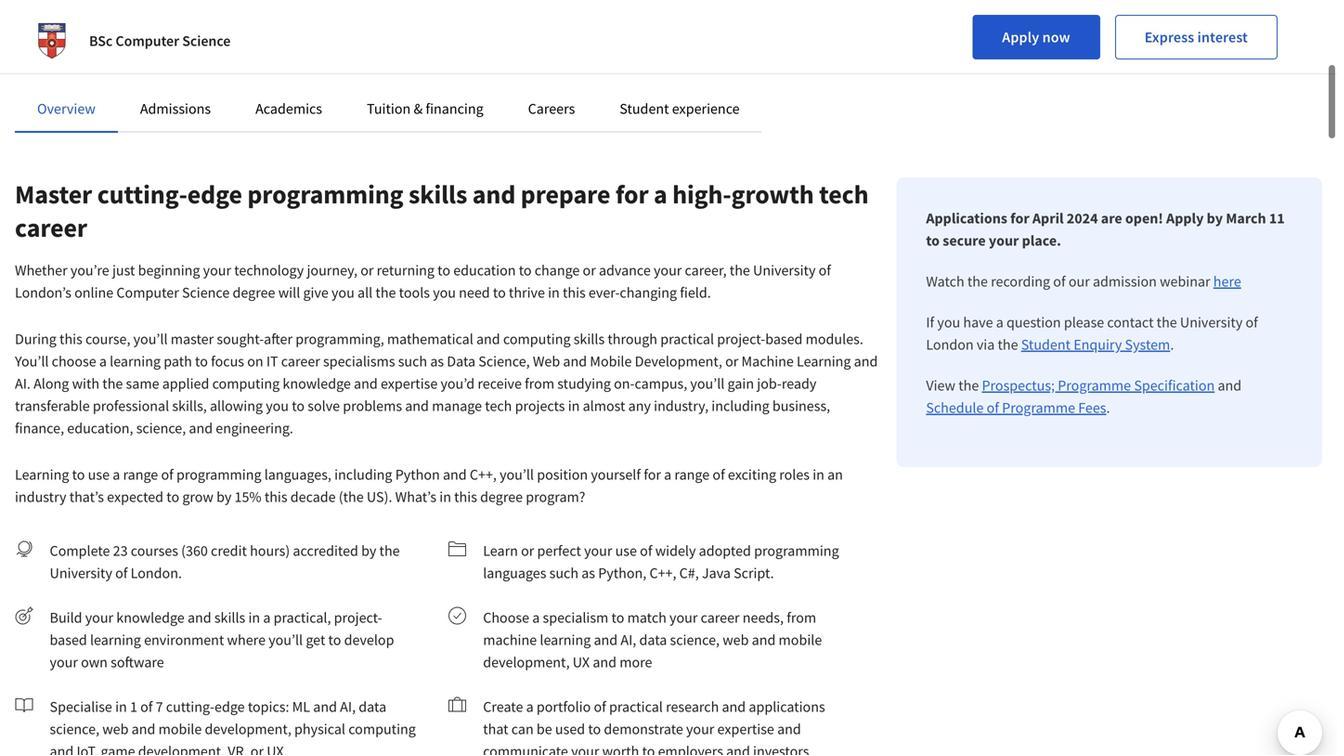 Task type: describe. For each thing, give the bounding box(es) containing it.
iot,
[[77, 742, 98, 755]]

hours)
[[250, 541, 290, 560]]

demonstrate
[[604, 720, 683, 738]]

courses
[[131, 541, 178, 560]]

science,
[[479, 352, 530, 371]]

2 range from the left
[[675, 465, 710, 484]]

and down specialisms
[[354, 374, 378, 393]]

what's
[[395, 488, 437, 506]]

tuition for tuition & financing
[[367, 99, 411, 118]]

such inside during this course, you'll master sought-after programming, mathematical and computing skills through practical project-based modules. you'll choose a learning path to focus on it career specialisms such as data science, web and mobile development, or machine learning and ai. along with the same applied computing knowledge and expertise you'd receive from studying on-campus, you'll gain job-ready transferable professional skills, allowing you to solve problems and manage tech projects in almost any industry, including business, finance, education, science, and engineering.
[[398, 352, 427, 371]]

experience
[[672, 99, 740, 118]]

research
[[666, 697, 719, 716]]

student enquiry system .
[[1021, 335, 1174, 354]]

the right career,
[[730, 261, 750, 280]]

mobile inside choose a specialism to match your career needs, from machine learning and ai, data science, web and mobile development, ux and more
[[779, 631, 822, 649]]

watch
[[926, 272, 965, 291]]

practical,
[[274, 608, 331, 627]]

languages
[[483, 564, 546, 582]]

skills inside during this course, you'll master sought-after programming, mathematical and computing skills through practical project-based modules. you'll choose a learning path to focus on it career specialisms such as data science, web and mobile development, or machine learning and ai. along with the same applied computing knowledge and expertise you'd receive from studying on-campus, you'll gain job-ready transferable professional skills, allowing you to solve problems and manage tech projects in almost any industry, including business, finance, education, science, and engineering.
[[574, 330, 605, 348]]

problems
[[343, 397, 402, 415]]

learning inside during this course, you'll master sought-after programming, mathematical and computing skills through practical project-based modules. you'll choose a learning path to focus on it career specialisms such as data science, web and mobile development, or machine learning and ai. along with the same applied computing knowledge and expertise you'd receive from studying on-campus, you'll gain job-ready transferable professional skills, allowing you to solve problems and manage tech projects in almost any industry, including business, finance, education, science, and engineering.
[[797, 352, 851, 371]]

online
[[74, 283, 114, 302]]

finance,
[[15, 419, 64, 437]]

career inside choose a specialism to match your career needs, from machine learning and ai, data science, web and mobile development, ux and more
[[701, 608, 740, 627]]

to left solve
[[292, 397, 305, 415]]

position
[[537, 465, 588, 484]]

your inside learn or perfect your use of widely adopted programming languages such as python, c++, c#, java script.
[[584, 541, 612, 560]]

to inside build your knowledge and skills in a practical, project- based learning environment where you'll get to develop your own software
[[328, 631, 341, 649]]

prepare
[[521, 178, 610, 210]]

or inside during this course, you'll master sought-after programming, mathematical and computing skills through practical project-based modules. you'll choose a learning path to focus on it career specialisms such as data science, web and mobile development, or machine learning and ai. along with the same applied computing knowledge and expertise you'd receive from studying on-campus, you'll gain job-ready transferable professional skills, allowing you to solve problems and manage tech projects in almost any industry, including business, finance, education, science, and engineering.
[[725, 352, 739, 371]]

and inside build your knowledge and skills in a practical, project- based learning environment where you'll get to develop your own software
[[188, 608, 211, 627]]

a inside choose a specialism to match your career needs, from machine learning and ai, data science, web and mobile development, ux and more
[[532, 608, 540, 627]]

industry
[[15, 488, 66, 506]]

cutting- inside master cutting-edge programming skills and prepare for a high-growth tech career
[[97, 178, 187, 210]]

including inside learning to use a range of programming languages, including python and c++, you'll position yourself for a range of exciting roles in an industry that's expected to grow by 15% this decade (the us).   what's in this degree program?
[[334, 465, 392, 484]]

question
[[1007, 313, 1061, 332]]

whether
[[15, 261, 67, 280]]

here link
[[1214, 272, 1241, 291]]

tech inside during this course, you'll master sought-after programming, mathematical and computing skills through practical project-based modules. you'll choose a learning path to focus on it career specialisms such as data science, web and mobile development, or machine learning and ai. along with the same applied computing knowledge and expertise you'd receive from studying on-campus, you'll gain job-ready transferable professional skills, allowing you to solve problems and manage tech projects in almost any industry, including business, finance, education, science, and engineering.
[[485, 397, 512, 415]]

through
[[608, 330, 658, 348]]

programming inside learning to use a range of programming languages, including python and c++, you'll position yourself for a range of exciting roles in an industry that's expected to grow by 15% this decade (the us).   what's in this degree program?
[[176, 465, 261, 484]]

express interest button
[[1115, 15, 1278, 59]]

advance
[[599, 261, 651, 280]]

by right 'varies'
[[906, 0, 919, 17]]

gain
[[728, 374, 754, 393]]

project- inside build your knowledge and skills in a practical, project- based learning environment where you'll get to develop your own software
[[334, 608, 382, 627]]

and down the 1
[[132, 720, 155, 738]]

science, inside choose a specialism to match your career needs, from machine learning and ai, data science, web and mobile development, ux and more
[[670, 631, 720, 649]]

apply now button
[[973, 15, 1100, 59]]

to up thrive
[[519, 261, 532, 280]]

based inside during this course, you'll master sought-after programming, mathematical and computing skills through practical project-based modules. you'll choose a learning path to focus on it career specialisms such as data science, web and mobile development, or machine learning and ai. along with the same applied computing knowledge and expertise you'd receive from studying on-campus, you'll gain job-ready transferable professional skills, allowing you to solve problems and manage tech projects in almost any industry, including business, finance, education, science, and engineering.
[[765, 330, 803, 348]]

your inside applications for april 2024 are open! apply by march 11 to secure your place.
[[989, 231, 1019, 250]]

degree inside whether you're just beginning your technology journey, or returning to education to change or advance your career, the university of london's online computer science degree will give you all the tools you need to thrive in this ever-changing field.
[[233, 283, 275, 302]]

or up all
[[361, 261, 374, 280]]

expertise inside during this course, you'll master sought-after programming, mathematical and computing skills through practical project-based modules. you'll choose a learning path to focus on it career specialisms such as data science, web and mobile development, or machine learning and ai. along with the same applied computing knowledge and expertise you'd receive from studying on-campus, you'll gain job-ready transferable professional skills, allowing you to solve problems and manage tech projects in almost any industry, including business, finance, education, science, and engineering.
[[381, 374, 438, 393]]

technology
[[234, 261, 304, 280]]

machine
[[742, 352, 794, 371]]

c++, inside learning to use a range of programming languages, including python and c++, you'll position yourself for a range of exciting roles in an industry that's expected to grow by 15% this decade (the us).   what's in this degree program?
[[470, 465, 497, 484]]

schedule
[[926, 398, 984, 417]]

accredited
[[293, 541, 358, 560]]

15%
[[235, 488, 262, 506]]

complete
[[50, 541, 110, 560]]

it
[[266, 352, 278, 371]]

system
[[1125, 335, 1170, 354]]

as inside learn or perfect your use of widely adopted programming languages such as python, c++, c#, java script.
[[582, 564, 595, 582]]

use inside learn or perfect your use of widely adopted programming languages such as python, c++, c#, java script.
[[615, 541, 637, 560]]

on
[[247, 352, 263, 371]]

you right "tools"
[[433, 283, 456, 302]]

your inside choose a specialism to match your career needs, from machine learning and ai, data science, web and mobile development, ux and more
[[670, 608, 698, 627]]

express
[[1145, 28, 1195, 46]]

beginning
[[138, 261, 200, 280]]

to right path
[[195, 352, 208, 371]]

programming inside learn or perfect your use of widely adopted programming languages such as python, c++, c#, java script.
[[754, 541, 839, 560]]

your left own
[[50, 653, 78, 671]]

worth
[[602, 742, 639, 755]]

program?
[[526, 488, 586, 506]]

your right build
[[85, 608, 113, 627]]

university inside whether you're just beginning your technology journey, or returning to education to change or advance your career, the university of london's online computer science degree will give you all the tools you need to thrive in this ever-changing field.
[[753, 261, 816, 280]]

can
[[512, 720, 534, 738]]

recording
[[991, 272, 1050, 291]]

choose
[[52, 352, 96, 371]]

london
[[926, 335, 974, 354]]

cutting- inside specialise in 1 of 7 cutting-edge topics: ml and ai, data science, web and mobile development, physical computing and iot, game development, vr, or ux.
[[166, 697, 215, 716]]

high-
[[673, 178, 731, 210]]

course,
[[85, 330, 130, 348]]

such inside learn or perfect your use of widely adopted programming languages such as python, c++, c#, java script.
[[549, 564, 579, 582]]

campus,
[[635, 374, 687, 393]]

specialise in 1 of 7 cutting-edge topics: ml and ai, data science, web and mobile development, physical computing and iot, game development, vr, or ux.
[[50, 697, 416, 755]]

and left the manage
[[405, 397, 429, 415]]

student for student enquiry system .
[[1021, 335, 1071, 354]]

journey,
[[307, 261, 358, 280]]

be
[[537, 720, 552, 738]]

game
[[101, 742, 135, 755]]

please
[[1064, 313, 1104, 332]]

mobile
[[590, 352, 632, 371]]

this right 15% on the bottom
[[265, 488, 287, 506]]

communicate
[[483, 742, 568, 755]]

and left the iot,
[[50, 742, 74, 755]]

in inside whether you're just beginning your technology journey, or returning to education to change or advance your career, the university of london's online computer science degree will give you all the tools you need to thrive in this ever-changing field.
[[548, 283, 560, 302]]

widely
[[655, 541, 696, 560]]

roles
[[779, 465, 810, 484]]

any
[[628, 397, 651, 415]]

2 vertical spatial development,
[[138, 742, 225, 755]]

expertise inside the create a portfolio of practical research and applications that can be used to demonstrate your expertise and communicate your worth to employers and investors
[[717, 720, 774, 738]]

environment
[[144, 631, 224, 649]]

learning for build
[[90, 631, 141, 649]]

skills,
[[172, 397, 207, 415]]

april
[[1033, 209, 1064, 228]]

of inside view the prospectus; programme specification and schedule of programme fees .
[[987, 398, 999, 417]]

more
[[620, 653, 652, 671]]

0 vertical spatial computer
[[116, 32, 179, 50]]

to up that's
[[72, 465, 85, 484]]

your right beginning
[[203, 261, 231, 280]]

whether you're just beginning your technology journey, or returning to education to change or advance your career, the university of london's online computer science degree will give you all the tools you need to thrive in this ever-changing field.
[[15, 261, 831, 302]]

knowledge inside during this course, you'll master sought-after programming, mathematical and computing skills through practical project-based modules. you'll choose a learning path to focus on it career specialisms such as data science, web and mobile development, or machine learning and ai. along with the same applied computing knowledge and expertise you'd receive from studying on-campus, you'll gain job-ready transferable professional skills, allowing you to solve problems and manage tech projects in almost any industry, including business, finance, education, science, and engineering.
[[283, 374, 351, 393]]

in inside specialise in 1 of 7 cutting-edge topics: ml and ai, data science, web and mobile development, physical computing and iot, game development, vr, or ux.
[[115, 697, 127, 716]]

apply inside button
[[1002, 28, 1039, 46]]

of inside specialise in 1 of 7 cutting-edge topics: ml and ai, data science, web and mobile development, physical computing and iot, game development, vr, or ux.
[[140, 697, 153, 716]]

geographic
[[922, 0, 982, 17]]

based inside build your knowledge and skills in a practical, project- based learning environment where you'll get to develop your own software
[[50, 631, 87, 649]]

for inside applications for april 2024 are open! apply by march 11 to secure your place.
[[1011, 209, 1030, 228]]

ux.
[[267, 742, 288, 755]]

edge inside master cutting-edge programming skills and prepare for a high-growth tech career
[[187, 178, 242, 210]]

to down demonstrate in the bottom of the page
[[642, 742, 655, 755]]

transferable
[[15, 397, 90, 415]]

1 range from the left
[[123, 465, 158, 484]]

that's
[[69, 488, 104, 506]]

of inside if you have a question please contact the university of london via the
[[1246, 313, 1258, 332]]

in right what's
[[440, 488, 451, 506]]

are
[[1101, 209, 1123, 228]]

your up employers
[[686, 720, 715, 738]]

by inside complete 23 courses (360 credit hours) accredited by the university of london.
[[361, 541, 376, 560]]

1 vertical spatial development,
[[205, 720, 291, 738]]

master
[[171, 330, 214, 348]]

you'll up path
[[133, 330, 168, 348]]

university inside complete 23 courses (360 credit hours) accredited by the university of london.
[[50, 564, 112, 582]]

bsc computer science
[[89, 32, 231, 50]]

of inside learn or perfect your use of widely adopted programming languages such as python, c++, c#, java script.
[[640, 541, 652, 560]]

field.
[[680, 283, 711, 302]]

your down used
[[571, 742, 599, 755]]

careers link
[[528, 99, 575, 118]]

on-
[[614, 374, 635, 393]]

apply inside applications for april 2024 are open! apply by march 11 to secure your place.
[[1166, 209, 1204, 228]]

same
[[126, 374, 159, 393]]

and inside learning to use a range of programming languages, including python and c++, you'll position yourself for a range of exciting roles in an industry that's expected to grow by 15% this decade (the us).   what's in this degree program?
[[443, 465, 467, 484]]

student for student experience
[[620, 99, 669, 118]]

schedule of programme fees link
[[926, 398, 1107, 417]]

the up system
[[1157, 313, 1177, 332]]

this inside during this course, you'll master sought-after programming, mathematical and computing skills through practical project-based modules. you'll choose a learning path to focus on it career specialisms such as data science, web and mobile development, or machine learning and ai. along with the same applied computing knowledge and expertise you'd receive from studying on-campus, you'll gain job-ready transferable professional skills, allowing you to solve problems and manage tech projects in almost any industry, including business, finance, education, science, and engineering.
[[59, 330, 82, 348]]

web inside specialise in 1 of 7 cutting-edge topics: ml and ai, data science, web and mobile development, physical computing and iot, game development, vr, or ux.
[[102, 720, 129, 738]]

and down needs,
[[752, 631, 776, 649]]

via
[[977, 335, 995, 354]]

and up "investors"
[[777, 720, 801, 738]]

match
[[627, 608, 667, 627]]

use inside learning to use a range of programming languages, including python and c++, you'll position yourself for a range of exciting roles in an industry that's expected to grow by 15% this decade (the us).   what's in this degree program?
[[88, 465, 110, 484]]

changing
[[620, 283, 677, 302]]

the right the via
[[998, 335, 1018, 354]]

admissions
[[140, 99, 211, 118]]

or up ever- in the top left of the page
[[583, 261, 596, 280]]

to left grow
[[166, 488, 179, 506]]

and up physical at the bottom
[[313, 697, 337, 716]]

financing
[[426, 99, 484, 118]]

you left all
[[332, 283, 355, 302]]

credit
[[211, 541, 247, 560]]

you'll left gain
[[690, 374, 725, 393]]

a inside during this course, you'll master sought-after programming, mathematical and computing skills through practical project-based modules. you'll choose a learning path to focus on it career specialisms such as data science, web and mobile development, or machine learning and ai. along with the same applied computing knowledge and expertise you'd receive from studying on-campus, you'll gain job-ready transferable professional skills, allowing you to solve problems and manage tech projects in almost any industry, including business, finance, education, science, and engineering.
[[99, 352, 107, 371]]

you inside if you have a question please contact the university of london via the
[[937, 313, 960, 332]]

web inside choose a specialism to match your career needs, from machine learning and ai, data science, web and mobile development, ux and more
[[723, 631, 749, 649]]

own
[[81, 653, 108, 671]]

topics:
[[248, 697, 289, 716]]

a inside build your knowledge and skills in a practical, project- based learning environment where you'll get to develop your own software
[[263, 608, 271, 627]]

and down the specialism on the left bottom of the page
[[594, 631, 618, 649]]

sought-
[[217, 330, 264, 348]]

tuition & financing link
[[367, 99, 484, 118]]

mobile inside specialise in 1 of 7 cutting-edge topics: ml and ai, data science, web and mobile development, physical computing and iot, game development, vr, or ux.
[[158, 720, 202, 738]]

tuition varies by geographic location
[[830, 0, 1029, 17]]

1 vertical spatial programme
[[1002, 398, 1075, 417]]

expected
[[107, 488, 164, 506]]

you'll inside build your knowledge and skills in a practical, project- based learning environment where you'll get to develop your own software
[[269, 631, 303, 649]]

0 vertical spatial science
[[182, 32, 231, 50]]

the inside view the prospectus; programme specification and schedule of programme fees .
[[959, 376, 979, 395]]

as inside during this course, you'll master sought-after programming, mathematical and computing skills through practical project-based modules. you'll choose a learning path to focus on it career specialisms such as data science, web and mobile development, or machine learning and ai. along with the same applied computing knowledge and expertise you'd receive from studying on-campus, you'll gain job-ready transferable professional skills, allowing you to solve problems and manage tech projects in almost any industry, including business, finance, education, science, and engineering.
[[430, 352, 444, 371]]

from inside during this course, you'll master sought-after programming, mathematical and computing skills through practical project-based modules. you'll choose a learning path to focus on it career specialisms such as data science, web and mobile development, or machine learning and ai. along with the same applied computing knowledge and expertise you'd receive from studying on-campus, you'll gain job-ready transferable professional skills, allowing you to solve problems and manage tech projects in almost any industry, including business, finance, education, science, and engineering.
[[525, 374, 555, 393]]

vr,
[[228, 742, 248, 755]]

solve
[[308, 397, 340, 415]]

. inside view the prospectus; programme specification and schedule of programme fees .
[[1107, 398, 1110, 417]]

practical inside the create a portfolio of practical research and applications that can be used to demonstrate your expertise and communicate your worth to employers and investors
[[609, 697, 663, 716]]

enquiry
[[1074, 335, 1122, 354]]

c++, inside learn or perfect your use of widely adopted programming languages such as python, c++, c#, java script.
[[650, 564, 677, 582]]

1 horizontal spatial .
[[1170, 335, 1174, 354]]

learn
[[483, 541, 518, 560]]

university inside if you have a question please contact the university of london via the
[[1180, 313, 1243, 332]]

and right the research
[[722, 697, 746, 716]]

give
[[303, 283, 329, 302]]



Task type: locate. For each thing, give the bounding box(es) containing it.
computer
[[116, 32, 179, 50], [116, 283, 179, 302]]

place.
[[1022, 231, 1061, 250]]

university of london logo image
[[30, 19, 74, 63]]

web up game
[[102, 720, 129, 738]]

overview link
[[37, 99, 96, 118]]

or up the languages
[[521, 541, 534, 560]]

0 vertical spatial use
[[88, 465, 110, 484]]

in down change in the top of the page
[[548, 283, 560, 302]]

0 vertical spatial university
[[753, 261, 816, 280]]

1 vertical spatial science
[[182, 283, 230, 302]]

0 vertical spatial data
[[639, 631, 667, 649]]

a left high-
[[654, 178, 667, 210]]

0 horizontal spatial web
[[102, 720, 129, 738]]

learning inside during this course, you'll master sought-after programming, mathematical and computing skills through practical project-based modules. you'll choose a learning path to focus on it career specialisms such as data science, web and mobile development, or machine learning and ai. along with the same applied computing knowledge and expertise you'd receive from studying on-campus, you'll gain job-ready transferable professional skills, allowing you to solve problems and manage tech projects in almost any industry, including business, finance, education, science, and engineering.
[[110, 352, 161, 371]]

1 vertical spatial programming
[[176, 465, 261, 484]]

expertise
[[381, 374, 438, 393], [717, 720, 774, 738]]

1 vertical spatial knowledge
[[116, 608, 185, 627]]

business,
[[773, 397, 830, 415]]

physical
[[294, 720, 345, 738]]

1 horizontal spatial including
[[712, 397, 770, 415]]

such down perfect
[[549, 564, 579, 582]]

1 horizontal spatial range
[[675, 465, 710, 484]]

1
[[130, 697, 137, 716]]

to inside choose a specialism to match your career needs, from machine learning and ai, data science, web and mobile development, ux and more
[[612, 608, 624, 627]]

0 horizontal spatial including
[[334, 465, 392, 484]]

tuition left '&'
[[367, 99, 411, 118]]

specialisms
[[323, 352, 395, 371]]

to right returning
[[438, 261, 450, 280]]

the inside during this course, you'll master sought-after programming, mathematical and computing skills through practical project-based modules. you'll choose a learning path to focus on it career specialisms such as data science, web and mobile development, or machine learning and ai. along with the same applied computing knowledge and expertise you'd receive from studying on-campus, you'll gain job-ready transferable professional skills, allowing you to solve problems and manage tech projects in almost any industry, including business, finance, education, science, and engineering.
[[102, 374, 123, 393]]

data inside specialise in 1 of 7 cutting-edge topics: ml and ai, data science, web and mobile development, physical computing and iot, game development, vr, or ux.
[[359, 697, 386, 716]]

0 vertical spatial student
[[620, 99, 669, 118]]

this right what's
[[454, 488, 477, 506]]

science, down skills,
[[136, 419, 186, 437]]

applications
[[749, 697, 825, 716]]

for right yourself
[[644, 465, 661, 484]]

0 vertical spatial career
[[15, 211, 87, 244]]

computer inside whether you're just beginning your technology journey, or returning to education to change or advance your career, the university of london's online computer science degree will give you all the tools you need to thrive in this ever-changing field.
[[116, 283, 179, 302]]

0 vertical spatial science,
[[136, 419, 186, 437]]

1 horizontal spatial c++,
[[650, 564, 677, 582]]

1 vertical spatial skills
[[574, 330, 605, 348]]

0 vertical spatial degree
[[233, 283, 275, 302]]

during
[[15, 330, 57, 348]]

and down skills,
[[189, 419, 213, 437]]

1 vertical spatial web
[[102, 720, 129, 738]]

apply
[[1002, 28, 1039, 46], [1166, 209, 1204, 228]]

university down complete
[[50, 564, 112, 582]]

a right yourself
[[664, 465, 672, 484]]

ai, inside choose a specialism to match your career needs, from machine learning and ai, data science, web and mobile development, ux and more
[[621, 631, 636, 649]]

science
[[182, 32, 231, 50], [182, 283, 230, 302]]

and inside view the prospectus; programme specification and schedule of programme fees .
[[1218, 376, 1242, 395]]

0 vertical spatial based
[[765, 330, 803, 348]]

expertise up "problems"
[[381, 374, 438, 393]]

or right the vr,
[[251, 742, 264, 755]]

you'll up program? at the bottom
[[500, 465, 534, 484]]

this down change in the top of the page
[[563, 283, 586, 302]]

as left python,
[[582, 564, 595, 582]]

1 vertical spatial c++,
[[650, 564, 677, 582]]

ready
[[782, 374, 817, 393]]

1 vertical spatial apply
[[1166, 209, 1204, 228]]

to right get
[[328, 631, 341, 649]]

from right needs,
[[787, 608, 817, 627]]

fees
[[1078, 398, 1107, 417]]

for right prepare
[[616, 178, 649, 210]]

mobile down 7
[[158, 720, 202, 738]]

programming,
[[296, 330, 384, 348]]

learning inside build your knowledge and skills in a practical, project- based learning environment where you'll get to develop your own software
[[90, 631, 141, 649]]

science down beginning
[[182, 283, 230, 302]]

you'd
[[441, 374, 475, 393]]

apply right open! on the top of the page
[[1166, 209, 1204, 228]]

2 horizontal spatial computing
[[503, 330, 571, 348]]

from
[[525, 374, 555, 393], [787, 608, 817, 627]]

allowing
[[210, 397, 263, 415]]

where
[[227, 631, 266, 649]]

a up where
[[263, 608, 271, 627]]

1 vertical spatial as
[[582, 564, 595, 582]]

practical up demonstrate in the bottom of the page
[[609, 697, 663, 716]]

a inside master cutting-edge programming skills and prepare for a high-growth tech career
[[654, 178, 667, 210]]

cutting- right 7
[[166, 697, 215, 716]]

0 vertical spatial from
[[525, 374, 555, 393]]

applications for april 2024 are open! apply by march 11 to secure your place.
[[926, 209, 1285, 250]]

manage
[[432, 397, 482, 415]]

and up science,
[[476, 330, 500, 348]]

0 vertical spatial ai,
[[621, 631, 636, 649]]

university down here link
[[1180, 313, 1243, 332]]

1 vertical spatial data
[[359, 697, 386, 716]]

project- up develop at the bottom left
[[334, 608, 382, 627]]

student left experience
[[620, 99, 669, 118]]

your
[[989, 231, 1019, 250], [203, 261, 231, 280], [654, 261, 682, 280], [584, 541, 612, 560], [85, 608, 113, 627], [670, 608, 698, 627], [50, 653, 78, 671], [686, 720, 715, 738], [571, 742, 599, 755]]

languages,
[[264, 465, 331, 484]]

skills up returning
[[409, 178, 467, 210]]

build your knowledge and skills in a practical, project- based learning environment where you'll get to develop your own software
[[50, 608, 394, 671]]

and right "specification"
[[1218, 376, 1242, 395]]

2 vertical spatial university
[[50, 564, 112, 582]]

skills for a
[[409, 178, 467, 210]]

project-
[[717, 330, 765, 348], [334, 608, 382, 627]]

tech inside master cutting-edge programming skills and prepare for a high-growth tech career
[[819, 178, 869, 210]]

data down match
[[639, 631, 667, 649]]

use
[[88, 465, 110, 484], [615, 541, 637, 560]]

learning
[[110, 352, 161, 371], [90, 631, 141, 649], [540, 631, 591, 649]]

admission
[[1093, 272, 1157, 291]]

degree up learn
[[480, 488, 523, 506]]

career inside during this course, you'll master sought-after programming, mathematical and computing skills through practical project-based modules. you'll choose a learning path to focus on it career specialisms such as data science, web and mobile development, or machine learning and ai. along with the same applied computing knowledge and expertise you'd receive from studying on-campus, you'll gain job-ready transferable professional skills, allowing you to solve problems and manage tech projects in almost any industry, including business, finance, education, science, and engineering.
[[281, 352, 320, 371]]

mobile down needs,
[[779, 631, 822, 649]]

0 horizontal spatial based
[[50, 631, 87, 649]]

python,
[[598, 564, 647, 582]]

practical inside during this course, you'll master sought-after programming, mathematical and computing skills through practical project-based modules. you'll choose a learning path to focus on it career specialisms such as data science, web and mobile development, or machine learning and ai. along with the same applied computing knowledge and expertise you'd receive from studying on-campus, you'll gain job-ready transferable professional skills, allowing you to solve problems and manage tech projects in almost any industry, including business, finance, education, science, and engineering.
[[660, 330, 714, 348]]

focus
[[211, 352, 244, 371]]

used
[[555, 720, 585, 738]]

1 vertical spatial degree
[[480, 488, 523, 506]]

overview
[[37, 99, 96, 118]]

software
[[111, 653, 164, 671]]

c++, right python
[[470, 465, 497, 484]]

or inside learn or perfect your use of widely adopted programming languages such as python, c++, c#, java script.
[[521, 541, 534, 560]]

0 horizontal spatial computing
[[212, 374, 280, 393]]

a right have at the top of page
[[996, 313, 1004, 332]]

by inside learning to use a range of programming languages, including python and c++, you'll position yourself for a range of exciting roles in an industry that's expected to grow by 15% this decade (the us).   what's in this degree program?
[[216, 488, 232, 506]]

returning
[[377, 261, 435, 280]]

project- inside during this course, you'll master sought-after programming, mathematical and computing skills through practical project-based modules. you'll choose a learning path to focus on it career specialisms such as data science, web and mobile development, or machine learning and ai. along with the same applied computing knowledge and expertise you'd receive from studying on-campus, you'll gain job-ready transferable professional skills, allowing you to solve problems and manage tech projects in almost any industry, including business, finance, education, science, and engineering.
[[717, 330, 765, 348]]

1 vertical spatial learning
[[15, 465, 69, 484]]

engineering.
[[216, 419, 293, 437]]

growth
[[731, 178, 814, 210]]

1 horizontal spatial skills
[[409, 178, 467, 210]]

to inside applications for april 2024 are open! apply by march 11 to secure your place.
[[926, 231, 940, 250]]

1 horizontal spatial degree
[[480, 488, 523, 506]]

london.
[[131, 564, 182, 582]]

of inside the create a portfolio of practical research and applications that can be used to demonstrate your expertise and communicate your worth to employers and investors
[[594, 697, 606, 716]]

a up the expected
[[113, 465, 120, 484]]

1 horizontal spatial tuition
[[830, 0, 869, 17]]

science inside whether you're just beginning your technology journey, or returning to education to change or advance your career, the university of london's online computer science degree will give you all the tools you need to thrive in this ever-changing field.
[[182, 283, 230, 302]]

1 vertical spatial career
[[281, 352, 320, 371]]

. down prospectus; programme specification link
[[1107, 398, 1110, 417]]

0 vertical spatial .
[[1170, 335, 1174, 354]]

1 horizontal spatial based
[[765, 330, 803, 348]]

to
[[926, 231, 940, 250], [438, 261, 450, 280], [519, 261, 532, 280], [493, 283, 506, 302], [195, 352, 208, 371], [292, 397, 305, 415], [72, 465, 85, 484], [166, 488, 179, 506], [612, 608, 624, 627], [328, 631, 341, 649], [588, 720, 601, 738], [642, 742, 655, 755]]

of inside whether you're just beginning your technology journey, or returning to education to change or advance your career, the university of london's online computer science degree will give you all the tools you need to thrive in this ever-changing field.
[[819, 261, 831, 280]]

a
[[654, 178, 667, 210], [996, 313, 1004, 332], [99, 352, 107, 371], [113, 465, 120, 484], [664, 465, 672, 484], [263, 608, 271, 627], [532, 608, 540, 627], [526, 697, 534, 716]]

2 horizontal spatial university
[[1180, 313, 1243, 332]]

0 vertical spatial computing
[[503, 330, 571, 348]]

that
[[483, 720, 509, 738]]

ml
[[292, 697, 310, 716]]

1 vertical spatial computer
[[116, 283, 179, 302]]

and up studying
[[563, 352, 587, 371]]

and right python
[[443, 465, 467, 484]]

programming up script.
[[754, 541, 839, 560]]

or up gain
[[725, 352, 739, 371]]

you'll inside learning to use a range of programming languages, including python and c++, you'll position yourself for a range of exciting roles in an industry that's expected to grow by 15% this decade (the us).   what's in this degree program?
[[500, 465, 534, 484]]

in left the 1
[[115, 697, 127, 716]]

0 vertical spatial knowledge
[[283, 374, 351, 393]]

data down develop at the bottom left
[[359, 697, 386, 716]]

you inside during this course, you'll master sought-after programming, mathematical and computing skills through practical project-based modules. you'll choose a learning path to focus on it career specialisms such as data science, web and mobile development, or machine learning and ai. along with the same applied computing knowledge and expertise you'd receive from studying on-campus, you'll gain job-ready transferable professional skills, allowing you to solve problems and manage tech projects in almost any industry, including business, finance, education, science, and engineering.
[[266, 397, 289, 415]]

university down growth on the right top
[[753, 261, 816, 280]]

in
[[548, 283, 560, 302], [568, 397, 580, 415], [813, 465, 825, 484], [440, 488, 451, 506], [248, 608, 260, 627], [115, 697, 127, 716]]

programming up journey, at the left of page
[[247, 178, 403, 210]]

your up changing
[[654, 261, 682, 280]]

0 horizontal spatial tuition
[[367, 99, 411, 118]]

investors
[[753, 742, 809, 755]]

1 vertical spatial use
[[615, 541, 637, 560]]

2 vertical spatial programming
[[754, 541, 839, 560]]

11
[[1269, 209, 1285, 228]]

employers
[[658, 742, 723, 755]]

including inside during this course, you'll master sought-after programming, mathematical and computing skills through practical project-based modules. you'll choose a learning path to focus on it career specialisms such as data science, web and mobile development, or machine learning and ai. along with the same applied computing knowledge and expertise you'd receive from studying on-campus, you'll gain job-ready transferable professional skills, allowing you to solve problems and manage tech projects in almost any industry, including business, finance, education, science, and engineering.
[[712, 397, 770, 415]]

tech down receive
[[485, 397, 512, 415]]

0 horizontal spatial from
[[525, 374, 555, 393]]

in inside during this course, you'll master sought-after programming, mathematical and computing skills through practical project-based modules. you'll choose a learning path to focus on it career specialisms such as data science, web and mobile development, or machine learning and ai. along with the same applied computing knowledge and expertise you'd receive from studying on-campus, you'll gain job-ready transferable professional skills, allowing you to solve problems and manage tech projects in almost any industry, including business, finance, education, science, and engineering.
[[568, 397, 580, 415]]

0 vertical spatial tuition
[[830, 0, 869, 17]]

from up projects
[[525, 374, 555, 393]]

practical up development,
[[660, 330, 714, 348]]

cutting-
[[97, 178, 187, 210], [166, 697, 215, 716]]

learning for choose
[[540, 631, 591, 649]]

0 horizontal spatial use
[[88, 465, 110, 484]]

the inside complete 23 courses (360 credit hours) accredited by the university of london.
[[379, 541, 400, 560]]

1 horizontal spatial career
[[281, 352, 320, 371]]

a inside if you have a question please contact the university of london via the
[[996, 313, 1004, 332]]

1 horizontal spatial such
[[549, 564, 579, 582]]

1 vertical spatial from
[[787, 608, 817, 627]]

1 horizontal spatial data
[[639, 631, 667, 649]]

tuition for tuition varies by geographic location
[[830, 0, 869, 17]]

1 horizontal spatial project-
[[717, 330, 765, 348]]

now
[[1043, 28, 1071, 46]]

0 horizontal spatial knowledge
[[116, 608, 185, 627]]

1 vertical spatial cutting-
[[166, 697, 215, 716]]

london's
[[15, 283, 71, 302]]

learning inside choose a specialism to match your career needs, from machine learning and ai, data science, web and mobile development, ux and more
[[540, 631, 591, 649]]

computer right bsc
[[116, 32, 179, 50]]

0 vertical spatial web
[[723, 631, 749, 649]]

learning up same
[[110, 352, 161, 371]]

for inside master cutting-edge programming skills and prepare for a high-growth tech career
[[616, 178, 649, 210]]

1 horizontal spatial student
[[1021, 335, 1071, 354]]

or inside specialise in 1 of 7 cutting-edge topics: ml and ai, data science, web and mobile development, physical computing and iot, game development, vr, or ux.
[[251, 742, 264, 755]]

knowledge up solve
[[283, 374, 351, 393]]

0 horizontal spatial as
[[430, 352, 444, 371]]

1 horizontal spatial use
[[615, 541, 637, 560]]

0 horizontal spatial mobile
[[158, 720, 202, 738]]

this up choose
[[59, 330, 82, 348]]

academics
[[255, 99, 322, 118]]

exciting
[[728, 465, 776, 484]]

data
[[639, 631, 667, 649], [359, 697, 386, 716]]

science, inside during this course, you'll master sought-after programming, mathematical and computing skills through practical project-based modules. you'll choose a learning path to focus on it career specialisms such as data science, web and mobile development, or machine learning and ai. along with the same applied computing knowledge and expertise you'd receive from studying on-campus, you'll gain job-ready transferable professional skills, allowing you to solve problems and manage tech projects in almost any industry, including business, finance, education, science, and engineering.
[[136, 419, 186, 437]]

degree down technology
[[233, 283, 275, 302]]

0 horizontal spatial university
[[50, 564, 112, 582]]

0 vertical spatial apply
[[1002, 28, 1039, 46]]

from inside choose a specialism to match your career needs, from machine learning and ai, data science, web and mobile development, ux and more
[[787, 608, 817, 627]]

education,
[[67, 419, 133, 437]]

(the
[[339, 488, 364, 506]]

range left the 'exciting' at the bottom of the page
[[675, 465, 710, 484]]

you up engineering.
[[266, 397, 289, 415]]

1 horizontal spatial knowledge
[[283, 374, 351, 393]]

0 horizontal spatial expertise
[[381, 374, 438, 393]]

1 horizontal spatial as
[[582, 564, 595, 582]]

the right all
[[376, 283, 396, 302]]

2 vertical spatial skills
[[214, 608, 245, 627]]

change
[[535, 261, 580, 280]]

1 horizontal spatial learning
[[797, 352, 851, 371]]

skills inside master cutting-edge programming skills and prepare for a high-growth tech career
[[409, 178, 467, 210]]

for left april
[[1011, 209, 1030, 228]]

or
[[361, 261, 374, 280], [583, 261, 596, 280], [725, 352, 739, 371], [521, 541, 534, 560], [251, 742, 264, 755]]

0 horizontal spatial tech
[[485, 397, 512, 415]]

0 horizontal spatial c++,
[[470, 465, 497, 484]]

of inside complete 23 courses (360 credit hours) accredited by the university of london.
[[115, 564, 128, 582]]

0 vertical spatial cutting-
[[97, 178, 187, 210]]

1 horizontal spatial mobile
[[779, 631, 822, 649]]

programming inside master cutting-edge programming skills and prepare for a high-growth tech career
[[247, 178, 403, 210]]

applications
[[926, 209, 1008, 228]]

a down course,
[[99, 352, 107, 371]]

student down question
[[1021, 335, 1071, 354]]

ever-
[[589, 283, 620, 302]]

1 vertical spatial edge
[[215, 697, 245, 716]]

with
[[72, 374, 99, 393]]

student experience link
[[620, 99, 740, 118]]

0 horizontal spatial skills
[[214, 608, 245, 627]]

1 vertical spatial tuition
[[367, 99, 411, 118]]

tuition left 'varies'
[[830, 0, 869, 17]]

range up the expected
[[123, 465, 158, 484]]

prospectus;
[[982, 376, 1055, 395]]

adopted
[[699, 541, 751, 560]]

learning up own
[[90, 631, 141, 649]]

job-
[[757, 374, 782, 393]]

to right "need"
[[493, 283, 506, 302]]

skills for project-
[[214, 608, 245, 627]]

1 vertical spatial student
[[1021, 335, 1071, 354]]

you're
[[70, 261, 109, 280]]

development, inside choose a specialism to match your career needs, from machine learning and ai, data science, web and mobile development, ux and more
[[483, 653, 570, 671]]

0 horizontal spatial student
[[620, 99, 669, 118]]

choose a specialism to match your career needs, from machine learning and ai, data science, web and mobile development, ux and more
[[483, 608, 822, 671]]

including down gain
[[712, 397, 770, 415]]

and right ux
[[593, 653, 617, 671]]

0 vertical spatial including
[[712, 397, 770, 415]]

computing inside specialise in 1 of 7 cutting-edge topics: ml and ai, data science, web and mobile development, physical computing and iot, game development, vr, or ux.
[[348, 720, 416, 738]]

0 horizontal spatial data
[[359, 697, 386, 716]]

to left secure
[[926, 231, 940, 250]]

1 vertical spatial .
[[1107, 398, 1110, 417]]

0 horizontal spatial science,
[[50, 720, 99, 738]]

and left "investors"
[[726, 742, 750, 755]]

yourself
[[591, 465, 641, 484]]

tech right growth on the right top
[[819, 178, 869, 210]]

1 vertical spatial computing
[[212, 374, 280, 393]]

to right used
[[588, 720, 601, 738]]

perfect
[[537, 541, 581, 560]]

1 vertical spatial such
[[549, 564, 579, 582]]

of
[[819, 261, 831, 280], [1053, 272, 1066, 291], [1246, 313, 1258, 332], [987, 398, 999, 417], [161, 465, 173, 484], [713, 465, 725, 484], [640, 541, 652, 560], [115, 564, 128, 582], [140, 697, 153, 716], [594, 697, 606, 716]]

project- up machine
[[717, 330, 765, 348]]

and inside master cutting-edge programming skills and prepare for a high-growth tech career
[[472, 178, 516, 210]]

create
[[483, 697, 523, 716]]

0 vertical spatial expertise
[[381, 374, 438, 393]]

programme
[[1058, 376, 1131, 395], [1002, 398, 1075, 417]]

0 vertical spatial learning
[[797, 352, 851, 371]]

1 vertical spatial mobile
[[158, 720, 202, 738]]

career inside master cutting-edge programming skills and prepare for a high-growth tech career
[[15, 211, 87, 244]]

skills inside build your knowledge and skills in a practical, project- based learning environment where you'll get to develop your own software
[[214, 608, 245, 627]]

choose
[[483, 608, 529, 627]]

this inside whether you're just beginning your technology journey, or returning to education to change or advance your career, the university of london's online computer science degree will give you all the tools you need to thrive in this ever-changing field.
[[563, 283, 586, 302]]

0 vertical spatial practical
[[660, 330, 714, 348]]

0 vertical spatial as
[[430, 352, 444, 371]]

programming up grow
[[176, 465, 261, 484]]

edge inside specialise in 1 of 7 cutting-edge topics: ml and ai, data science, web and mobile development, physical computing and iot, game development, vr, or ux.
[[215, 697, 245, 716]]

0 vertical spatial such
[[398, 352, 427, 371]]

1 vertical spatial practical
[[609, 697, 663, 716]]

you'll
[[15, 352, 49, 371]]

1 vertical spatial science,
[[670, 631, 720, 649]]

grow
[[182, 488, 213, 506]]

in inside build your knowledge and skills in a practical, project- based learning environment where you'll get to develop your own software
[[248, 608, 260, 627]]

learning
[[797, 352, 851, 371], [15, 465, 69, 484]]

learning inside learning to use a range of programming languages, including python and c++, you'll position yourself for a range of exciting roles in an industry that's expected to grow by 15% this decade (the us).   what's in this degree program?
[[15, 465, 69, 484]]

edge up beginning
[[187, 178, 242, 210]]

. up "specification"
[[1170, 335, 1174, 354]]

1 vertical spatial including
[[334, 465, 392, 484]]

0 vertical spatial programming
[[247, 178, 403, 210]]

by inside applications for april 2024 are open! apply by march 11 to secure your place.
[[1207, 209, 1223, 228]]

0 vertical spatial project-
[[717, 330, 765, 348]]

academics link
[[255, 99, 322, 118]]

2 vertical spatial career
[[701, 608, 740, 627]]

knowledge inside build your knowledge and skills in a practical, project- based learning environment where you'll get to develop your own software
[[116, 608, 185, 627]]

web down needs,
[[723, 631, 749, 649]]

by right accredited
[[361, 541, 376, 560]]

career down master
[[15, 211, 87, 244]]

development, down the machine
[[483, 653, 570, 671]]

0 vertical spatial programme
[[1058, 376, 1131, 395]]

script.
[[734, 564, 774, 582]]

ai, inside specialise in 1 of 7 cutting-edge topics: ml and ai, data science, web and mobile development, physical computing and iot, game development, vr, or ux.
[[340, 697, 356, 716]]

computing
[[503, 330, 571, 348], [212, 374, 280, 393], [348, 720, 416, 738]]

and left prepare
[[472, 178, 516, 210]]

as down mathematical
[[430, 352, 444, 371]]

a inside the create a portfolio of practical research and applications that can be used to demonstrate your expertise and communicate your worth to employers and investors
[[526, 697, 534, 716]]

the right watch
[[968, 272, 988, 291]]

in left an
[[813, 465, 825, 484]]

webinar
[[1160, 272, 1211, 291]]

for inside learning to use a range of programming languages, including python and c++, you'll position yourself for a range of exciting roles in an industry that's expected to grow by 15% this decade (the us).   what's in this degree program?
[[644, 465, 661, 484]]

0 horizontal spatial ai,
[[340, 697, 356, 716]]

data inside choose a specialism to match your career needs, from machine learning and ai, data science, web and mobile development, ux and more
[[639, 631, 667, 649]]

0 horizontal spatial learning
[[15, 465, 69, 484]]

science, inside specialise in 1 of 7 cutting-edge topics: ml and ai, data science, web and mobile development, physical computing and iot, game development, vr, or ux.
[[50, 720, 99, 738]]

including up (the
[[334, 465, 392, 484]]

and down the modules.
[[854, 352, 878, 371]]

location
[[985, 0, 1029, 17]]

0 horizontal spatial .
[[1107, 398, 1110, 417]]

1 horizontal spatial university
[[753, 261, 816, 280]]



Task type: vqa. For each thing, say whether or not it's contained in the screenshot.
right AI,
yes



